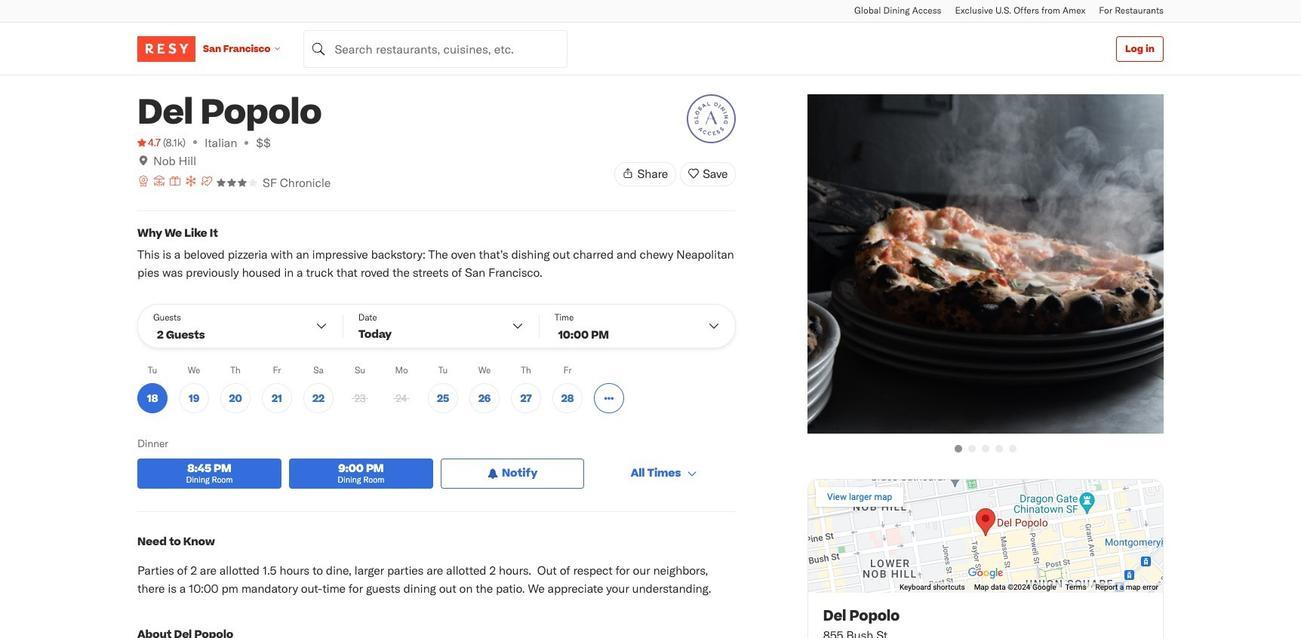 Task type: describe. For each thing, give the bounding box(es) containing it.
3.0 out of 4 stars image
[[217, 178, 259, 187]]

4.7 out of 5 stars image
[[137, 135, 161, 150]]

Search restaurants, cuisines, etc. text field
[[304, 30, 568, 68]]



Task type: locate. For each thing, give the bounding box(es) containing it.
None field
[[304, 30, 568, 68]]



Task type: vqa. For each thing, say whether or not it's contained in the screenshot.
3.0 out of 4 stars 'IMAGE'
yes



